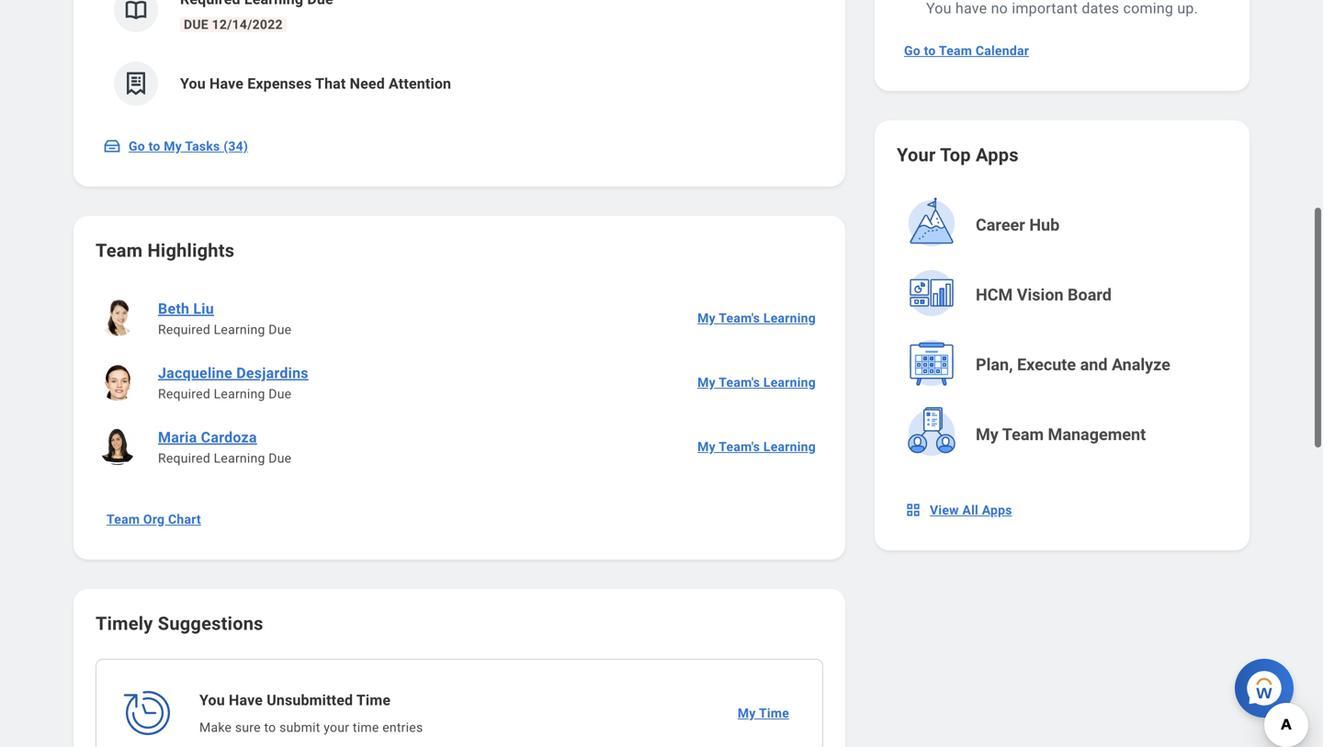 Task type: locate. For each thing, give the bounding box(es) containing it.
top
[[940, 144, 971, 166]]

management
[[1048, 425, 1146, 444]]

my inside 'my team management' button
[[976, 425, 999, 444]]

2 my team's learning from the top
[[698, 375, 816, 390]]

1 required from the top
[[158, 322, 210, 337]]

1 my team's learning from the top
[[698, 310, 816, 326]]

due for cardoza
[[269, 451, 292, 466]]

apps
[[976, 144, 1019, 166], [982, 503, 1013, 518]]

team org chart
[[107, 512, 201, 527]]

have left the "expenses"
[[210, 75, 244, 92]]

go to team calendar button
[[897, 32, 1037, 69]]

0 vertical spatial you
[[180, 75, 206, 92]]

my team's learning button for cardoza
[[690, 428, 824, 465]]

you up the make
[[199, 692, 225, 709]]

you inside button
[[180, 75, 206, 92]]

hub
[[1030, 216, 1060, 235]]

go to my tasks (34)
[[129, 139, 248, 154]]

0 vertical spatial my team's learning
[[698, 310, 816, 326]]

you right dashboard expenses 'icon'
[[180, 75, 206, 92]]

team's for liu
[[719, 310, 760, 326]]

required inside jacqueline desjardins required learning due
[[158, 387, 210, 402]]

due for desjardins
[[269, 387, 292, 402]]

due inside button
[[184, 17, 209, 32]]

3 my team's learning from the top
[[698, 439, 816, 454]]

go
[[905, 43, 921, 58], [129, 139, 145, 154]]

0 vertical spatial required
[[158, 322, 210, 337]]

my time
[[738, 706, 790, 721]]

due
[[184, 17, 209, 32], [269, 322, 292, 337], [269, 387, 292, 402], [269, 451, 292, 466]]

have for expenses
[[210, 75, 244, 92]]

0 vertical spatial to
[[924, 43, 936, 58]]

1 vertical spatial go
[[129, 139, 145, 154]]

team
[[939, 43, 973, 58], [96, 240, 143, 262], [1003, 425, 1044, 444], [107, 512, 140, 527]]

my team's learning
[[698, 310, 816, 326], [698, 375, 816, 390], [698, 439, 816, 454]]

12/14/2022
[[212, 17, 283, 32]]

3 my team's learning button from the top
[[690, 428, 824, 465]]

1 my team's learning button from the top
[[690, 300, 824, 336]]

required down jacqueline at the left of page
[[158, 387, 210, 402]]

go for go to team calendar
[[905, 43, 921, 58]]

you for you have unsubmitted time
[[199, 692, 225, 709]]

0 vertical spatial my team's learning button
[[690, 300, 824, 336]]

due inside beth liu required learning due
[[269, 322, 292, 337]]

make
[[199, 720, 232, 735]]

go inside "go to my tasks (34)" button
[[129, 139, 145, 154]]

1 vertical spatial you
[[199, 692, 225, 709]]

my
[[164, 139, 182, 154], [698, 310, 716, 326], [698, 375, 716, 390], [976, 425, 999, 444], [698, 439, 716, 454], [738, 706, 756, 721]]

view
[[930, 503, 959, 518]]

learning inside jacqueline desjardins required learning due
[[214, 387, 265, 402]]

maria cardoza required learning due
[[158, 429, 292, 466]]

execute
[[1018, 355, 1077, 375]]

hcm
[[976, 285, 1013, 305]]

tasks
[[185, 139, 220, 154]]

1 vertical spatial apps
[[982, 503, 1013, 518]]

nbox image
[[905, 501, 923, 519]]

2 vertical spatial my team's learning
[[698, 439, 816, 454]]

you have expenses that need attention
[[180, 75, 451, 92]]

1 vertical spatial to
[[149, 139, 160, 154]]

team inside button
[[107, 512, 140, 527]]

desjardins
[[236, 364, 309, 382]]

due for liu
[[269, 322, 292, 337]]

1 horizontal spatial to
[[264, 720, 276, 735]]

3 required from the top
[[158, 451, 210, 466]]

time
[[357, 692, 391, 709], [759, 706, 790, 721]]

0 vertical spatial go
[[905, 43, 921, 58]]

beth liu button
[[151, 297, 222, 321]]

0 vertical spatial apps
[[976, 144, 1019, 166]]

2 vertical spatial required
[[158, 451, 210, 466]]

have up sure
[[229, 692, 263, 709]]

go right inbox icon
[[129, 139, 145, 154]]

view all apps
[[930, 503, 1013, 518]]

hcm vision board button
[[899, 262, 1230, 328]]

1 vertical spatial my team's learning button
[[690, 364, 824, 401]]

to left calendar
[[924, 43, 936, 58]]

sure
[[235, 720, 261, 735]]

career
[[976, 216, 1026, 235]]

go inside go to team calendar "button"
[[905, 43, 921, 58]]

apps inside button
[[982, 503, 1013, 518]]

2 vertical spatial to
[[264, 720, 276, 735]]

make sure to submit your time entries
[[199, 720, 423, 735]]

due inside maria cardoza required learning due
[[269, 451, 292, 466]]

unsubmitted
[[267, 692, 353, 709]]

1 horizontal spatial go
[[905, 43, 921, 58]]

to right sure
[[264, 720, 276, 735]]

vision
[[1017, 285, 1064, 305]]

my inside my time button
[[738, 706, 756, 721]]

maria
[[158, 429, 197, 446]]

1 vertical spatial required
[[158, 387, 210, 402]]

analyze
[[1112, 355, 1171, 375]]

to right inbox icon
[[149, 139, 160, 154]]

my inside "go to my tasks (34)" button
[[164, 139, 182, 154]]

1 horizontal spatial time
[[759, 706, 790, 721]]

team highlights
[[96, 240, 235, 262]]

learning
[[764, 310, 816, 326], [214, 322, 265, 337], [764, 375, 816, 390], [214, 387, 265, 402], [764, 439, 816, 454], [214, 451, 265, 466]]

required for maria
[[158, 451, 210, 466]]

due 12/14/2022
[[184, 17, 283, 32]]

team's
[[719, 310, 760, 326], [719, 375, 760, 390], [719, 439, 760, 454]]

jacqueline desjardins required learning due
[[158, 364, 309, 402]]

you
[[180, 75, 206, 92], [199, 692, 225, 709]]

go left calendar
[[905, 43, 921, 58]]

team highlights list
[[96, 286, 824, 479]]

apps right all
[[982, 503, 1013, 518]]

hcm vision board
[[976, 285, 1112, 305]]

have inside the you have expenses that need attention button
[[210, 75, 244, 92]]

3 team's from the top
[[719, 439, 760, 454]]

my team's learning for desjardins
[[698, 375, 816, 390]]

apps right 'top'
[[976, 144, 1019, 166]]

2 team's from the top
[[719, 375, 760, 390]]

to inside button
[[149, 139, 160, 154]]

team left 'org'
[[107, 512, 140, 527]]

1 vertical spatial my team's learning
[[698, 375, 816, 390]]

chart
[[168, 512, 201, 527]]

plan, execute and analyze
[[976, 355, 1171, 375]]

have
[[210, 75, 244, 92], [229, 692, 263, 709]]

1 vertical spatial have
[[229, 692, 263, 709]]

required inside maria cardoza required learning due
[[158, 451, 210, 466]]

required
[[158, 322, 210, 337], [158, 387, 210, 402], [158, 451, 210, 466]]

required for jacqueline
[[158, 387, 210, 402]]

team left highlights
[[96, 240, 143, 262]]

to
[[924, 43, 936, 58], [149, 139, 160, 154], [264, 720, 276, 735]]

1 team's from the top
[[719, 310, 760, 326]]

my team's learning button
[[690, 300, 824, 336], [690, 364, 824, 401], [690, 428, 824, 465]]

expenses
[[247, 75, 312, 92]]

1 vertical spatial team's
[[719, 375, 760, 390]]

2 my team's learning button from the top
[[690, 364, 824, 401]]

team's for desjardins
[[719, 375, 760, 390]]

to inside "button"
[[924, 43, 936, 58]]

2 required from the top
[[158, 387, 210, 402]]

0 vertical spatial have
[[210, 75, 244, 92]]

team's for cardoza
[[719, 439, 760, 454]]

0 horizontal spatial go
[[129, 139, 145, 154]]

0 horizontal spatial to
[[149, 139, 160, 154]]

2 vertical spatial my team's learning button
[[690, 428, 824, 465]]

required inside beth liu required learning due
[[158, 322, 210, 337]]

required down beth liu button
[[158, 322, 210, 337]]

0 vertical spatial team's
[[719, 310, 760, 326]]

due inside jacqueline desjardins required learning due
[[269, 387, 292, 402]]

required down maria
[[158, 451, 210, 466]]

2 horizontal spatial to
[[924, 43, 936, 58]]

required for beth
[[158, 322, 210, 337]]

2 vertical spatial team's
[[719, 439, 760, 454]]

need
[[350, 75, 385, 92]]

team left calendar
[[939, 43, 973, 58]]

my team's learning button for liu
[[690, 300, 824, 336]]

career hub button
[[899, 192, 1230, 258]]

team down execute at the right of page
[[1003, 425, 1044, 444]]

attention
[[389, 75, 451, 92]]



Task type: vqa. For each thing, say whether or not it's contained in the screenshot.
the right location icon
no



Task type: describe. For each thing, give the bounding box(es) containing it.
time inside my time button
[[759, 706, 790, 721]]

book open image
[[122, 0, 150, 24]]

you have expenses that need attention button
[[96, 47, 824, 120]]

maria cardoza button
[[151, 426, 265, 450]]

have for unsubmitted
[[229, 692, 263, 709]]

plan, execute and analyze button
[[899, 332, 1230, 398]]

team inside "button"
[[939, 43, 973, 58]]

highlights
[[148, 240, 235, 262]]

timely suggestions
[[96, 613, 264, 635]]

my time button
[[731, 695, 801, 732]]

my team's learning for liu
[[698, 310, 816, 326]]

you have unsubmitted time
[[199, 692, 391, 709]]

suggestions
[[158, 613, 264, 635]]

to for my
[[149, 139, 160, 154]]

jacqueline desjardins button
[[151, 361, 316, 385]]

0 horizontal spatial time
[[357, 692, 391, 709]]

submit
[[280, 720, 320, 735]]

my team management
[[976, 425, 1146, 444]]

team inside button
[[1003, 425, 1044, 444]]

beth liu required learning due
[[158, 300, 292, 337]]

inbox image
[[103, 137, 121, 155]]

all
[[963, 503, 979, 518]]

career hub
[[976, 216, 1060, 235]]

board
[[1068, 285, 1112, 305]]

awaiting your action list
[[96, 0, 824, 120]]

team org chart button
[[99, 501, 209, 538]]

you for you have expenses that need attention
[[180, 75, 206, 92]]

learning inside beth liu required learning due
[[214, 322, 265, 337]]

apps for your top apps
[[976, 144, 1019, 166]]

my team management button
[[899, 402, 1230, 468]]

and
[[1081, 355, 1108, 375]]

due 12/14/2022 button
[[96, 0, 824, 47]]

your
[[324, 720, 350, 735]]

org
[[143, 512, 165, 527]]

go to team calendar
[[905, 43, 1030, 58]]

timely
[[96, 613, 153, 635]]

calendar
[[976, 43, 1030, 58]]

your top apps
[[897, 144, 1019, 166]]

beth
[[158, 300, 190, 318]]

liu
[[193, 300, 214, 318]]

to for team
[[924, 43, 936, 58]]

learning inside maria cardoza required learning due
[[214, 451, 265, 466]]

cardoza
[[201, 429, 257, 446]]

go to my tasks (34) button
[[96, 128, 259, 165]]

that
[[315, 75, 346, 92]]

(34)
[[224, 139, 248, 154]]

view all apps button
[[897, 492, 1024, 529]]

jacqueline
[[158, 364, 233, 382]]

dashboard expenses image
[[122, 70, 150, 97]]

my team's learning for cardoza
[[698, 439, 816, 454]]

plan,
[[976, 355, 1013, 375]]

your
[[897, 144, 936, 166]]

time
[[353, 720, 379, 735]]

entries
[[383, 720, 423, 735]]

apps for view all apps
[[982, 503, 1013, 518]]

go for go to my tasks (34)
[[129, 139, 145, 154]]

my team's learning button for desjardins
[[690, 364, 824, 401]]



